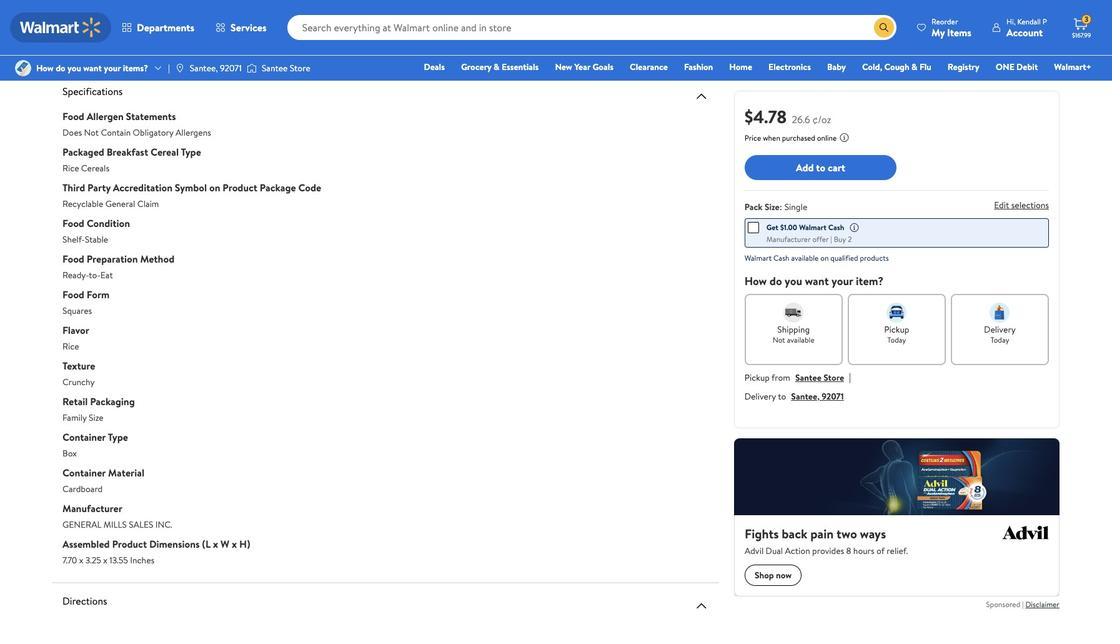 Task type: locate. For each thing, give the bounding box(es) containing it.
do for how do you want your item?
[[770, 273, 783, 289]]

1 vertical spatial available
[[788, 335, 815, 345]]

1 vertical spatial walmart
[[745, 253, 772, 263]]

pickup left from
[[745, 371, 770, 384]]

1 vertical spatial delivery
[[745, 390, 777, 403]]

rice
[[63, 162, 79, 174], [63, 340, 79, 353]]

0 vertical spatial how
[[36, 62, 54, 74]]

food up ready-
[[63, 252, 84, 266]]

how down walmart image
[[36, 62, 54, 74]]

type down allergens
[[181, 145, 201, 159]]

0 vertical spatial pickup
[[885, 323, 910, 336]]

available inside the 'shipping not available'
[[788, 335, 815, 345]]

92071
[[220, 62, 242, 74], [822, 390, 845, 403]]

1 horizontal spatial store
[[824, 371, 845, 384]]

preparation
[[87, 252, 138, 266]]

92071 inside pickup from santee store | delivery to santee, 92071
[[822, 390, 845, 403]]

today down intent image for delivery
[[991, 335, 1010, 345]]

today for delivery
[[991, 335, 1010, 345]]

delivery down from
[[745, 390, 777, 403]]

want down the walmart cash available on qualified products
[[806, 273, 830, 289]]

1 horizontal spatial to
[[817, 161, 826, 174]]

1 vertical spatial not
[[773, 335, 786, 345]]

1 vertical spatial do
[[770, 273, 783, 289]]

food up does
[[63, 109, 84, 123]]

0 vertical spatial size
[[765, 201, 780, 213]]

0 horizontal spatial  image
[[15, 60, 31, 76]]

packaged
[[63, 145, 104, 159]]

offer
[[813, 234, 829, 244]]

walmart+ link
[[1049, 60, 1098, 74]]

do for how do you want your items?
[[56, 62, 65, 74]]

one
[[997, 61, 1015, 73]]

1 horizontal spatial do
[[770, 273, 783, 289]]

santee, 92071 button
[[792, 390, 845, 403]]

0 vertical spatial to
[[817, 161, 826, 174]]

& right grocery
[[494, 61, 500, 73]]

0 horizontal spatial today
[[888, 335, 907, 345]]

1 vertical spatial manufacturer
[[63, 501, 122, 515]]

p
[[1043, 16, 1048, 27]]

one debit link
[[991, 60, 1044, 74]]

0 horizontal spatial on
[[209, 181, 220, 194]]

& left flu
[[912, 61, 918, 73]]

1 & from the left
[[494, 61, 500, 73]]

3 food from the top
[[63, 252, 84, 266]]

cereal
[[151, 145, 179, 159]]

:
[[780, 201, 783, 213]]

sponsored
[[987, 599, 1021, 610]]

0 vertical spatial not
[[84, 126, 99, 139]]

0 horizontal spatial product
[[112, 537, 147, 551]]

delivery inside pickup from santee store | delivery to santee, 92071
[[745, 390, 777, 403]]

| right items? at the top left
[[168, 62, 170, 74]]

registry
[[948, 61, 980, 73]]

2 & from the left
[[912, 61, 918, 73]]

0 vertical spatial want
[[83, 62, 102, 74]]

0 vertical spatial available
[[792, 253, 819, 263]]

1 horizontal spatial you
[[785, 273, 803, 289]]

92071 down santee store button
[[822, 390, 845, 403]]

intent image for shipping image
[[784, 303, 804, 323]]

2
[[848, 234, 852, 244]]

edit selections
[[995, 199, 1050, 211]]

santee, 92071
[[190, 62, 242, 74]]

4 food from the top
[[63, 288, 84, 301]]

0 vertical spatial product
[[223, 181, 258, 194]]

| right santee store button
[[850, 370, 852, 384]]

want for items?
[[83, 62, 102, 74]]

santee, inside pickup from santee store | delivery to santee, 92071
[[792, 390, 820, 403]]

intent image for delivery image
[[991, 303, 1011, 323]]

do
[[56, 62, 65, 74], [770, 273, 783, 289]]

add
[[797, 161, 814, 174]]

store
[[290, 62, 311, 74], [824, 371, 845, 384]]

food up shelf-
[[63, 216, 84, 230]]

manufacturer down $1.00
[[767, 234, 811, 244]]

how for how do you want your items?
[[36, 62, 54, 74]]

1 vertical spatial on
[[821, 253, 829, 263]]

2 today from the left
[[991, 335, 1010, 345]]

0 horizontal spatial your
[[104, 62, 121, 74]]

not inside the 'shipping not available'
[[773, 335, 786, 345]]

your left items? at the top left
[[104, 62, 121, 74]]

2 rice from the top
[[63, 340, 79, 353]]

package
[[260, 181, 296, 194]]

santee down services
[[262, 62, 288, 74]]

0 vertical spatial your
[[104, 62, 121, 74]]

delivery down intent image for delivery
[[985, 323, 1017, 336]]

0 vertical spatial on
[[209, 181, 220, 194]]

today inside pickup today
[[888, 335, 907, 345]]

| left disclaimer button on the bottom right
[[1023, 599, 1025, 610]]

kendall
[[1018, 16, 1042, 27]]

| left the buy
[[831, 234, 833, 244]]

you
[[68, 62, 81, 74], [785, 273, 803, 289]]

available down manufacturer offer | buy 2
[[792, 253, 819, 263]]

not down intent image for shipping
[[773, 335, 786, 345]]

search icon image
[[880, 23, 890, 33]]

x right 3.25
[[103, 554, 107, 566]]

1 horizontal spatial product
[[223, 181, 258, 194]]

container down family
[[63, 430, 106, 444]]

on right symbol
[[209, 181, 220, 194]]

your
[[104, 62, 121, 74], [832, 273, 854, 289]]

Walmart Site-Wide search field
[[287, 15, 897, 40]]

want
[[83, 62, 102, 74], [806, 273, 830, 289]]

manufacturer up general
[[63, 501, 122, 515]]

packaging
[[90, 395, 135, 408]]

0 horizontal spatial pickup
[[745, 371, 770, 384]]

add to cart button
[[745, 155, 897, 180]]

pickup down the intent image for pickup
[[885, 323, 910, 336]]

1 vertical spatial how
[[745, 273, 767, 289]]

|
[[168, 62, 170, 74], [831, 234, 833, 244], [850, 370, 852, 384], [1023, 599, 1025, 610]]

0 horizontal spatial manufacturer
[[63, 501, 122, 515]]

0 vertical spatial 92071
[[220, 62, 242, 74]]

available down intent image for shipping
[[788, 335, 815, 345]]

1 horizontal spatial santee
[[796, 371, 822, 384]]

1 vertical spatial you
[[785, 273, 803, 289]]

cold, cough & flu link
[[857, 60, 938, 74]]

family
[[63, 411, 87, 424]]

 image
[[247, 62, 257, 74]]

1 horizontal spatial manufacturer
[[767, 234, 811, 244]]

crunchy
[[63, 376, 95, 388]]

1 vertical spatial type
[[108, 430, 128, 444]]

container
[[63, 430, 106, 444], [63, 466, 106, 480]]

1 vertical spatial size
[[89, 411, 104, 424]]

buy
[[835, 234, 847, 244]]

rice up third
[[63, 162, 79, 174]]

to left cart
[[817, 161, 826, 174]]

0 horizontal spatial not
[[84, 126, 99, 139]]

items?
[[123, 62, 148, 74]]

flu
[[920, 61, 932, 73]]

0 vertical spatial container
[[63, 430, 106, 444]]

0 horizontal spatial do
[[56, 62, 65, 74]]

do up specifications
[[56, 62, 65, 74]]

walmart image
[[20, 18, 101, 38]]

 image for how do you want your items?
[[15, 60, 31, 76]]

1 vertical spatial to
[[779, 390, 787, 403]]

code
[[299, 181, 322, 194]]

& inside grocery & essentials link
[[494, 61, 500, 73]]

baby
[[828, 61, 847, 73]]

1 horizontal spatial today
[[991, 335, 1010, 345]]

santee up santee, 92071 button at right
[[796, 371, 822, 384]]

pickup inside pickup from santee store | delivery to santee, 92071
[[745, 371, 770, 384]]

1 horizontal spatial want
[[806, 273, 830, 289]]

&
[[494, 61, 500, 73], [912, 61, 918, 73]]

santee, down santee store button
[[792, 390, 820, 403]]

your for items?
[[104, 62, 121, 74]]

size right pack
[[765, 201, 780, 213]]

size right family
[[89, 411, 104, 424]]

1 vertical spatial santee
[[796, 371, 822, 384]]

how down get $1.00 walmart cash option
[[745, 273, 767, 289]]

form
[[87, 288, 110, 301]]

0 horizontal spatial to
[[779, 390, 787, 403]]

1 vertical spatial store
[[824, 371, 845, 384]]

clearance link
[[625, 60, 674, 74]]

do down the walmart cash available on qualified products
[[770, 273, 783, 289]]

0 horizontal spatial walmart
[[745, 253, 772, 263]]

1 vertical spatial your
[[832, 273, 854, 289]]

x right w
[[232, 537, 237, 551]]

 image for santee, 92071
[[175, 63, 185, 73]]

92071 down services dropdown button
[[220, 62, 242, 74]]

0 vertical spatial delivery
[[985, 323, 1017, 336]]

fashion
[[685, 61, 714, 73]]

products
[[861, 253, 889, 263]]

disclaimer button
[[1026, 599, 1060, 610]]

1 horizontal spatial pickup
[[885, 323, 910, 336]]

baby link
[[822, 60, 852, 74]]

cold,
[[863, 61, 883, 73]]

food up squares
[[63, 288, 84, 301]]

cash up the buy
[[829, 222, 845, 233]]

0 horizontal spatial 92071
[[220, 62, 242, 74]]

your down qualified
[[832, 273, 854, 289]]

shelf-
[[63, 233, 85, 246]]

available for shipping
[[788, 335, 815, 345]]

see more button
[[63, 28, 709, 53]]

1 vertical spatial 92071
[[822, 390, 845, 403]]

(l
[[202, 537, 211, 551]]

deals
[[424, 61, 445, 73]]

type down packaging on the left
[[108, 430, 128, 444]]

today for pickup
[[888, 335, 907, 345]]

0 horizontal spatial type
[[108, 430, 128, 444]]

Get $1.00 Walmart Cash checkbox
[[748, 222, 759, 233]]

1 vertical spatial santee,
[[792, 390, 820, 403]]

today inside the delivery today
[[991, 335, 1010, 345]]

cash down $1.00
[[774, 253, 790, 263]]

on down the offer
[[821, 253, 829, 263]]

1 horizontal spatial how
[[745, 273, 767, 289]]

1 horizontal spatial type
[[181, 145, 201, 159]]

0 horizontal spatial &
[[494, 61, 500, 73]]

 image down walmart image
[[15, 60, 31, 76]]

clearance
[[630, 61, 668, 73]]

1 horizontal spatial not
[[773, 335, 786, 345]]

manufacturer offer | buy 2
[[767, 234, 852, 244]]

1 vertical spatial pickup
[[745, 371, 770, 384]]

0 vertical spatial you
[[68, 62, 81, 74]]

texture
[[63, 359, 95, 373]]

rice down flavor
[[63, 340, 79, 353]]

1 vertical spatial rice
[[63, 340, 79, 353]]

0 vertical spatial santee
[[262, 62, 288, 74]]

1 vertical spatial container
[[63, 466, 106, 480]]

0 vertical spatial cash
[[829, 222, 845, 233]]

online
[[818, 133, 837, 143]]

legal information image
[[840, 133, 850, 143]]

items
[[948, 25, 972, 39]]

want up specifications
[[83, 62, 102, 74]]

1 food from the top
[[63, 109, 84, 123]]

product left package
[[223, 181, 258, 194]]

to down from
[[779, 390, 787, 403]]

0 vertical spatial rice
[[63, 162, 79, 174]]

santee, down services dropdown button
[[190, 62, 218, 74]]

1 horizontal spatial &
[[912, 61, 918, 73]]

1 today from the left
[[888, 335, 907, 345]]

add to cart
[[797, 161, 846, 174]]

1 horizontal spatial 92071
[[822, 390, 845, 403]]

from
[[772, 371, 791, 384]]

0 horizontal spatial santee,
[[190, 62, 218, 74]]

ready-
[[63, 269, 89, 281]]

price
[[745, 133, 762, 143]]

delivery
[[985, 323, 1017, 336], [745, 390, 777, 403]]

0 horizontal spatial store
[[290, 62, 311, 74]]

walmart up manufacturer offer | buy 2
[[800, 222, 827, 233]]

walmart inside get $1.00 walmart cash walmart plus, element
[[800, 222, 827, 233]]

one debit
[[997, 61, 1039, 73]]

qualified
[[831, 253, 859, 263]]

 image left santee, 92071
[[175, 63, 185, 73]]

your for item?
[[832, 273, 854, 289]]

0 horizontal spatial size
[[89, 411, 104, 424]]

0 vertical spatial do
[[56, 62, 65, 74]]

pickup for pickup from santee store | delivery to santee, 92071
[[745, 371, 770, 384]]

you for how do you want your items?
[[68, 62, 81, 74]]

when
[[764, 133, 781, 143]]

 image
[[15, 60, 31, 76], [175, 63, 185, 73]]

0 vertical spatial walmart
[[800, 222, 827, 233]]

manufacturer
[[767, 234, 811, 244], [63, 501, 122, 515]]

eat
[[101, 269, 113, 281]]

retail
[[63, 395, 88, 408]]

not right does
[[84, 126, 99, 139]]

see more
[[360, 33, 402, 47]]

pickup today
[[885, 323, 910, 345]]

0 horizontal spatial want
[[83, 62, 102, 74]]

1 container from the top
[[63, 430, 106, 444]]

& inside cold, cough & flu link
[[912, 61, 918, 73]]

you up specifications
[[68, 62, 81, 74]]

price when purchased online
[[745, 133, 837, 143]]

0 horizontal spatial you
[[68, 62, 81, 74]]

inches
[[130, 554, 155, 566]]

goals
[[593, 61, 614, 73]]

0 horizontal spatial delivery
[[745, 390, 777, 403]]

0 vertical spatial manufacturer
[[767, 234, 811, 244]]

product up 13.55
[[112, 537, 147, 551]]

today
[[888, 335, 907, 345], [991, 335, 1010, 345]]

1 horizontal spatial santee,
[[792, 390, 820, 403]]

year
[[575, 61, 591, 73]]

you up intent image for shipping
[[785, 273, 803, 289]]

1 horizontal spatial cash
[[829, 222, 845, 233]]

1 horizontal spatial walmart
[[800, 222, 827, 233]]

grocery & essentials
[[461, 61, 539, 73]]

1 horizontal spatial on
[[821, 253, 829, 263]]

1 horizontal spatial  image
[[175, 63, 185, 73]]

walmart down get $1.00 walmart cash option
[[745, 253, 772, 263]]

0 horizontal spatial cash
[[774, 253, 790, 263]]

today down the intent image for pickup
[[888, 335, 907, 345]]

0 vertical spatial store
[[290, 62, 311, 74]]

container up cardboard
[[63, 466, 106, 480]]

0 horizontal spatial how
[[36, 62, 54, 74]]

1 vertical spatial want
[[806, 273, 830, 289]]

1 horizontal spatial your
[[832, 273, 854, 289]]



Task type: describe. For each thing, give the bounding box(es) containing it.
accreditation
[[113, 181, 173, 194]]

general
[[63, 518, 102, 531]]

to inside button
[[817, 161, 826, 174]]

cardboard
[[63, 483, 103, 495]]

allergens
[[176, 126, 211, 139]]

new
[[555, 61, 573, 73]]

stable
[[85, 233, 108, 246]]

third
[[63, 181, 85, 194]]

w
[[221, 537, 230, 551]]

want for item?
[[806, 273, 830, 289]]

departments button
[[111, 13, 205, 43]]

statements
[[126, 109, 176, 123]]

directions image
[[694, 598, 709, 613]]

$4.78 26.6 ¢/oz
[[745, 104, 832, 129]]

1 horizontal spatial delivery
[[985, 323, 1017, 336]]

obligatory
[[133, 126, 174, 139]]

2 food from the top
[[63, 216, 84, 230]]

purchased
[[783, 133, 816, 143]]

cart
[[829, 161, 846, 174]]

0 horizontal spatial santee
[[262, 62, 288, 74]]

delivery today
[[985, 323, 1017, 345]]

how do you want your item?
[[745, 273, 884, 289]]

x right (l
[[213, 537, 218, 551]]

how for how do you want your item?
[[745, 273, 767, 289]]

method
[[140, 252, 175, 266]]

0 vertical spatial type
[[181, 145, 201, 159]]

available for walmart
[[792, 253, 819, 263]]

how do you want your items?
[[36, 62, 148, 74]]

3 $167.99
[[1073, 14, 1092, 39]]

shipping
[[778, 323, 810, 336]]

santee inside pickup from santee store | delivery to santee, 92071
[[796, 371, 822, 384]]

disclaimer
[[1026, 599, 1060, 610]]

my
[[932, 25, 946, 39]]

1 vertical spatial cash
[[774, 253, 790, 263]]

departments
[[137, 21, 195, 34]]

specifications image
[[694, 89, 709, 104]]

general
[[105, 198, 135, 210]]

allergen
[[87, 109, 124, 123]]

to inside pickup from santee store | delivery to santee, 92071
[[779, 390, 787, 403]]

2 container from the top
[[63, 466, 106, 480]]

services
[[231, 21, 267, 34]]

electronics link
[[763, 60, 817, 74]]

electronics
[[769, 61, 812, 73]]

store inside pickup from santee store | delivery to santee, 92071
[[824, 371, 845, 384]]

santee store
[[262, 62, 311, 74]]

not inside food allergen statements does not contain obligatory allergens packaged breakfast cereal type rice cereals third party accreditation symbol on product package code recyclable general claim food condition shelf-stable food preparation method ready-to-eat food form squares flavor rice texture crunchy retail packaging family size container type box container material cardboard manufacturer general mills sales inc. assembled product dimensions (l x w x h) 7.70 x 3.25 x 13.55 inches
[[84, 126, 99, 139]]

services button
[[205, 13, 277, 43]]

box
[[63, 447, 77, 460]]

inc.
[[156, 518, 172, 531]]

get
[[767, 222, 779, 233]]

assembled
[[63, 537, 110, 551]]

cereals
[[81, 162, 110, 174]]

walmart cash available on qualified products
[[745, 253, 889, 263]]

pickup for pickup today
[[885, 323, 910, 336]]

food allergen statements does not contain obligatory allergens packaged breakfast cereal type rice cereals third party accreditation symbol on product package code recyclable general claim food condition shelf-stable food preparation method ready-to-eat food form squares flavor rice texture crunchy retail packaging family size container type box container material cardboard manufacturer general mills sales inc. assembled product dimensions (l x w x h) 7.70 x 3.25 x 13.55 inches
[[63, 109, 322, 566]]

hi,
[[1007, 16, 1016, 27]]

intent image for pickup image
[[887, 303, 907, 323]]

show walmart cash details image
[[850, 223, 860, 233]]

reorder my items
[[932, 16, 972, 39]]

pickup from santee store | delivery to santee, 92071
[[745, 370, 852, 403]]

$4.78
[[745, 104, 787, 129]]

$167.99
[[1073, 31, 1092, 39]]

squares
[[63, 305, 92, 317]]

0 vertical spatial santee,
[[190, 62, 218, 74]]

single
[[785, 201, 808, 213]]

selections
[[1012, 199, 1050, 211]]

santee store button
[[796, 371, 845, 384]]

3.25
[[85, 554, 101, 566]]

debit
[[1017, 61, 1039, 73]]

get $1.00 walmart cash walmart plus, element
[[748, 221, 845, 234]]

$1.00
[[781, 222, 798, 233]]

mills
[[104, 518, 127, 531]]

cash inside get $1.00 walmart cash walmart plus, element
[[829, 222, 845, 233]]

you for how do you want your item?
[[785, 273, 803, 289]]

to-
[[89, 269, 101, 281]]

contain
[[101, 126, 131, 139]]

party
[[88, 181, 111, 194]]

home
[[730, 61, 753, 73]]

breakfast
[[107, 145, 148, 159]]

specifications
[[63, 84, 123, 98]]

material
[[108, 466, 145, 480]]

item?
[[857, 273, 884, 289]]

new year goals link
[[550, 60, 620, 74]]

recyclable
[[63, 198, 103, 210]]

1 rice from the top
[[63, 162, 79, 174]]

Search search field
[[287, 15, 897, 40]]

new year goals
[[555, 61, 614, 73]]

get $1.00 walmart cash
[[767, 222, 845, 233]]

1 vertical spatial product
[[112, 537, 147, 551]]

26.6
[[792, 113, 811, 126]]

cold, cough & flu
[[863, 61, 932, 73]]

cough
[[885, 61, 910, 73]]

dimensions
[[149, 537, 200, 551]]

symbol
[[175, 181, 207, 194]]

on inside food allergen statements does not contain obligatory allergens packaged breakfast cereal type rice cereals third party accreditation symbol on product package code recyclable general claim food condition shelf-stable food preparation method ready-to-eat food form squares flavor rice texture crunchy retail packaging family size container type box container material cardboard manufacturer general mills sales inc. assembled product dimensions (l x w x h) 7.70 x 3.25 x 13.55 inches
[[209, 181, 220, 194]]

x right 7.70
[[79, 554, 83, 566]]

manufacturer inside food allergen statements does not contain obligatory allergens packaged breakfast cereal type rice cereals third party accreditation symbol on product package code recyclable general claim food condition shelf-stable food preparation method ready-to-eat food form squares flavor rice texture crunchy retail packaging family size container type box container material cardboard manufacturer general mills sales inc. assembled product dimensions (l x w x h) 7.70 x 3.25 x 13.55 inches
[[63, 501, 122, 515]]

h)
[[239, 537, 250, 551]]

7.70
[[63, 554, 77, 566]]

| inside pickup from santee store | delivery to santee, 92071
[[850, 370, 852, 384]]

1 horizontal spatial size
[[765, 201, 780, 213]]

size inside food allergen statements does not contain obligatory allergens packaged breakfast cereal type rice cereals third party accreditation symbol on product package code recyclable general claim food condition shelf-stable food preparation method ready-to-eat food form squares flavor rice texture crunchy retail packaging family size container type box container material cardboard manufacturer general mills sales inc. assembled product dimensions (l x w x h) 7.70 x 3.25 x 13.55 inches
[[89, 411, 104, 424]]

edit selections button
[[995, 199, 1050, 211]]

essentials
[[502, 61, 539, 73]]

hi, kendall p account
[[1007, 16, 1048, 39]]

13.55
[[110, 554, 128, 566]]



Task type: vqa. For each thing, say whether or not it's contained in the screenshot.
season
no



